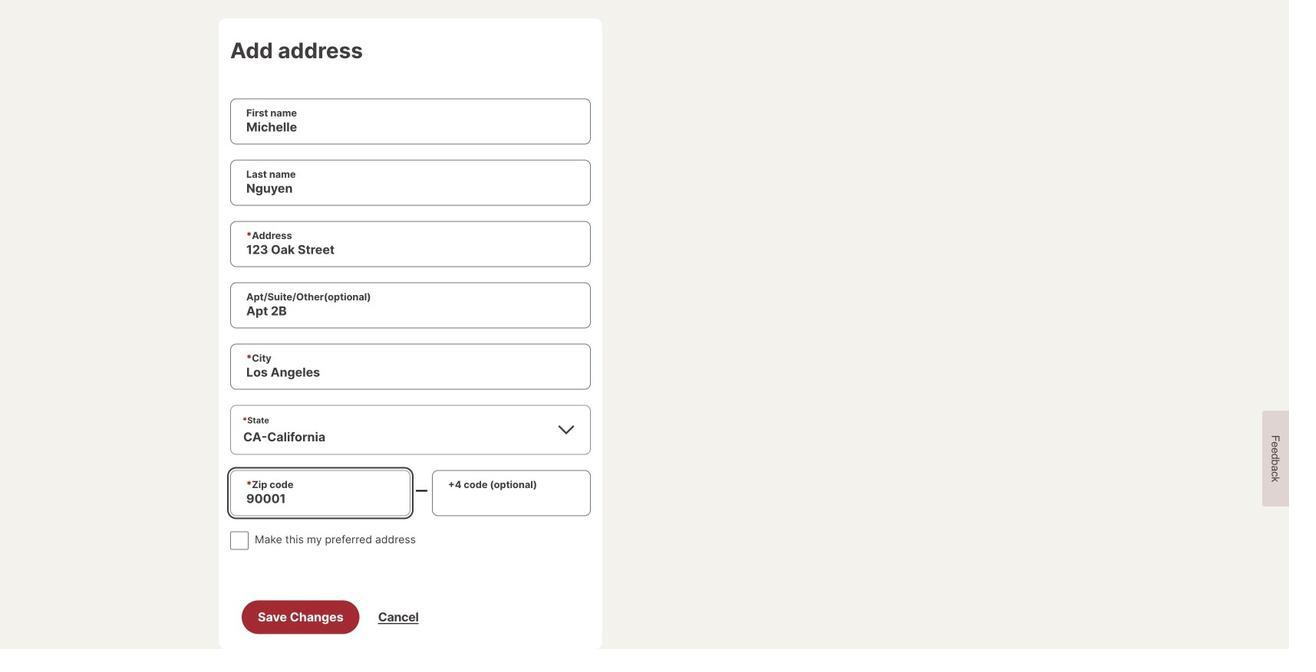 Task type: locate. For each thing, give the bounding box(es) containing it.
None text field
[[231, 345, 590, 389]]

None text field
[[231, 471, 410, 516], [433, 471, 590, 516], [231, 471, 410, 516], [433, 471, 590, 516]]

Enter a location text field
[[231, 222, 590, 267]]



Task type: vqa. For each thing, say whether or not it's contained in the screenshot.
password field at the left of the page
no



Task type: describe. For each thing, give the bounding box(es) containing it.
Last name text field
[[231, 161, 590, 205]]

Apt/Suite/Other optional text field
[[231, 283, 590, 328]]

First name text field
[[231, 99, 590, 144]]



